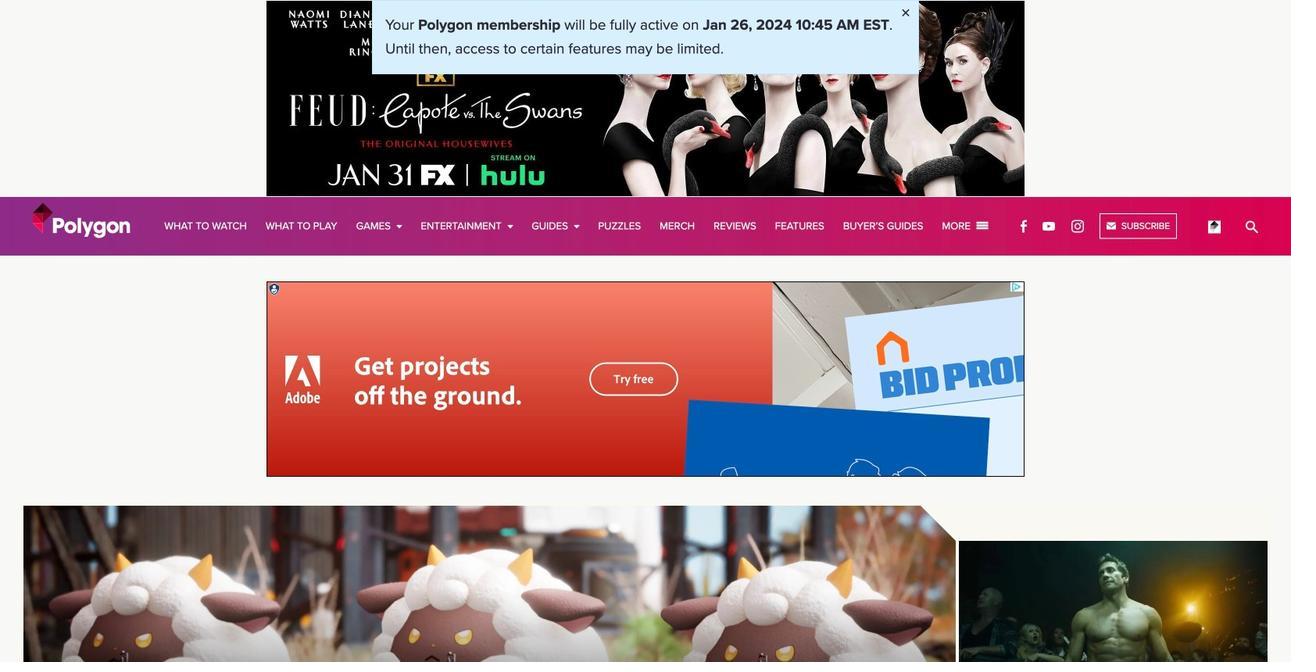 Task type: describe. For each thing, give the bounding box(es) containing it.
2 advertisement element from the top
[[267, 281, 1025, 477]]



Task type: vqa. For each thing, say whether or not it's contained in the screenshot.
A line of three cute, sheep-like Pals man heavy machine guns in Palworld image on the bottom of page
yes



Task type: locate. For each thing, give the bounding box(es) containing it.
1 vertical spatial advertisement element
[[267, 281, 1025, 477]]

a shirtless jake gyllenhaal stands in an mma fight ring surrounded by rowdy attendees in a still from road house (2024). image
[[959, 541, 1268, 662]]

1 advertisement element from the top
[[267, 1, 1025, 196]]

advertisement element
[[267, 1, 1025, 196], [267, 281, 1025, 477]]

a line of three cute, sheep-like pals man heavy machine guns in palworld image
[[23, 506, 956, 662]]

0 vertical spatial advertisement element
[[267, 1, 1025, 196]]



